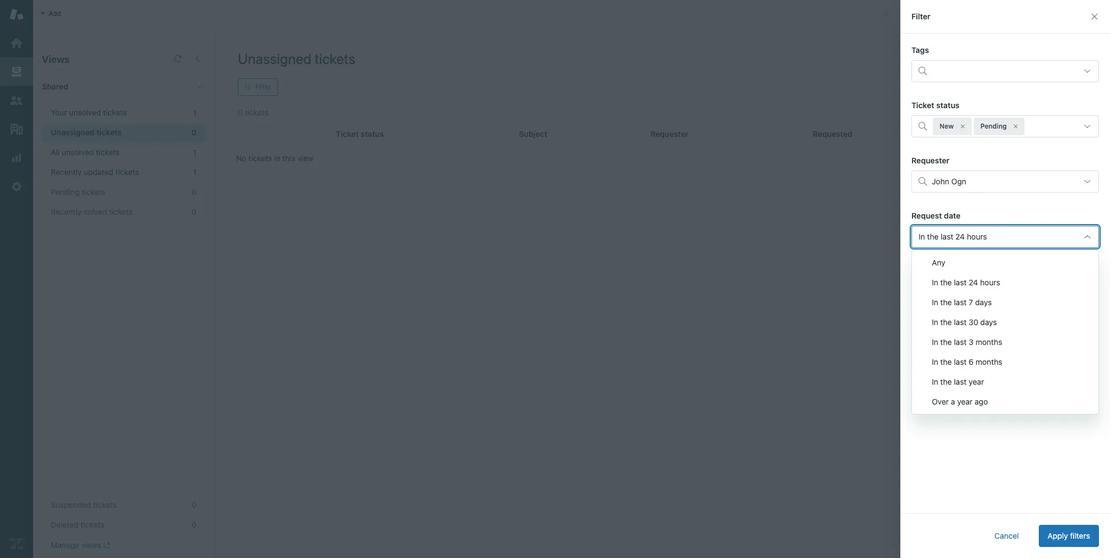 Task type: vqa. For each thing, say whether or not it's contained in the screenshot.
Remove icon within NEW option
no



Task type: locate. For each thing, give the bounding box(es) containing it.
24 inside option
[[969, 278, 979, 287]]

views
[[81, 541, 101, 550]]

0 vertical spatial 24
[[956, 232, 966, 241]]

the down request date
[[928, 232, 939, 241]]

organizations image
[[9, 122, 24, 136]]

in the last 24 hours down date
[[919, 232, 988, 241]]

in the last 24 hours up in the last 7 days
[[933, 278, 1001, 287]]

1 months from the top
[[976, 337, 1003, 347]]

in inside option
[[933, 377, 939, 386]]

in
[[919, 232, 926, 241], [933, 278, 939, 287], [933, 298, 939, 307], [933, 317, 939, 327], [933, 337, 939, 347], [933, 357, 939, 367], [933, 377, 939, 386]]

last left 30 at the right of page
[[955, 317, 967, 327]]

in the last 24 hours option
[[913, 273, 1099, 293]]

1 vertical spatial days
[[981, 317, 998, 327]]

the for in the last 24 hours option
[[941, 278, 953, 287]]

1 recently from the top
[[51, 167, 82, 177]]

recently updated tickets
[[51, 167, 139, 177]]

pending for pending
[[981, 122, 1008, 130]]

0 vertical spatial recently
[[51, 167, 82, 177]]

the for in the last 3 months option
[[941, 337, 953, 347]]

shared
[[42, 82, 68, 91]]

0 horizontal spatial pending
[[51, 187, 80, 197]]

recently
[[51, 167, 82, 177], [51, 207, 82, 216]]

last left 7
[[955, 298, 967, 307]]

ago
[[975, 397, 989, 406]]

last
[[941, 232, 954, 241], [955, 278, 967, 287], [955, 298, 967, 307], [955, 317, 967, 327], [955, 337, 967, 347], [955, 357, 967, 367], [955, 377, 967, 386]]

recently down pending tickets
[[51, 207, 82, 216]]

24
[[956, 232, 966, 241], [969, 278, 979, 287]]

year up ago
[[969, 377, 985, 386]]

unassigned
[[238, 50, 312, 67], [51, 128, 95, 137]]

hours
[[968, 232, 988, 241], [981, 278, 1001, 287]]

1 vertical spatial year
[[958, 397, 973, 406]]

0 for deleted tickets
[[192, 520, 197, 530]]

filter dialog
[[901, 0, 1111, 558]]

customers image
[[9, 93, 24, 108]]

24 up 7
[[969, 278, 979, 287]]

1 remove image from the left
[[960, 123, 967, 130]]

recently for recently updated tickets
[[51, 167, 82, 177]]

pending
[[981, 122, 1008, 130], [51, 187, 80, 197]]

tags
[[912, 45, 930, 55]]

1 vertical spatial pending
[[51, 187, 80, 197]]

over a year ago
[[933, 397, 989, 406]]

in the last 30 days option
[[913, 313, 1099, 332]]

0 vertical spatial 1
[[193, 108, 197, 117]]

0 vertical spatial unsolved
[[69, 108, 101, 117]]

2 months from the top
[[976, 357, 1003, 367]]

shared button
[[33, 70, 186, 103]]

refresh views pane image
[[173, 54, 182, 63]]

1 vertical spatial in the last 24 hours
[[933, 278, 1001, 287]]

1 vertical spatial unassigned
[[51, 128, 95, 137]]

1 vertical spatial 24
[[969, 278, 979, 287]]

1 vertical spatial filter
[[256, 83, 271, 91]]

no
[[236, 153, 246, 163]]

over a year ago option
[[913, 392, 1099, 412]]

new
[[940, 122, 955, 130]]

pending up recently solved tickets
[[51, 187, 80, 197]]

24 inside field
[[956, 232, 966, 241]]

in the last year option
[[913, 372, 1099, 392]]

unsolved
[[69, 108, 101, 117], [62, 147, 94, 157]]

updated
[[84, 167, 113, 177]]

Any field
[[912, 281, 1100, 303]]

6
[[969, 357, 974, 367]]

1 vertical spatial recently
[[51, 207, 82, 216]]

1 horizontal spatial filter
[[912, 12, 931, 21]]

1 vertical spatial any
[[919, 287, 933, 296]]

0 horizontal spatial filter
[[256, 83, 271, 91]]

last inside option
[[955, 377, 967, 386]]

the for in the last 6 months option
[[941, 357, 953, 367]]

the left 7
[[941, 298, 953, 307]]

0 horizontal spatial 24
[[956, 232, 966, 241]]

0 vertical spatial unassigned tickets
[[238, 50, 356, 67]]

views image
[[9, 65, 24, 79]]

0 vertical spatial unassigned
[[238, 50, 312, 67]]

1 vertical spatial 1
[[193, 147, 197, 157]]

0 vertical spatial months
[[976, 337, 1003, 347]]

last up in the last 7 days
[[955, 278, 967, 287]]

1 horizontal spatial unassigned
[[238, 50, 312, 67]]

1 horizontal spatial pending
[[981, 122, 1008, 130]]

1 horizontal spatial 24
[[969, 278, 979, 287]]

the up over
[[941, 377, 953, 386]]

pending inside option
[[981, 122, 1008, 130]]

0 vertical spatial pending
[[981, 122, 1008, 130]]

0 horizontal spatial unassigned tickets
[[51, 128, 122, 137]]

remove image
[[960, 123, 967, 130], [1013, 123, 1020, 130]]

2 1 from the top
[[193, 147, 197, 157]]

2 recently from the top
[[51, 207, 82, 216]]

priority
[[912, 266, 939, 276]]

admin image
[[9, 179, 24, 194]]

1
[[193, 108, 197, 117], [193, 147, 197, 157], [193, 167, 197, 177]]

hours up "any" option
[[968, 232, 988, 241]]

any inside option
[[933, 258, 946, 267]]

days for in the last 7 days
[[976, 298, 993, 307]]

0 vertical spatial year
[[969, 377, 985, 386]]

remove image inside the new option
[[960, 123, 967, 130]]

the left 3
[[941, 337, 953, 347]]

any for request date list box
[[933, 258, 946, 267]]

filter
[[912, 12, 931, 21], [256, 83, 271, 91]]

the down in the last 7 days
[[941, 317, 953, 327]]

the up in the last year
[[941, 357, 953, 367]]

filter inside filter dialog
[[912, 12, 931, 21]]

0 vertical spatial filter
[[912, 12, 931, 21]]

days right 30 at the right of page
[[981, 317, 998, 327]]

months right 6
[[976, 357, 1003, 367]]

any for any field
[[919, 287, 933, 296]]

last up over a year ago
[[955, 377, 967, 386]]

Tags field
[[934, 62, 1076, 80]]

3 1 from the top
[[193, 167, 197, 177]]

0
[[192, 128, 197, 137], [192, 187, 197, 197], [192, 207, 197, 216], [192, 500, 197, 510], [192, 520, 197, 530]]

1 1 from the top
[[193, 108, 197, 117]]

2 remove image from the left
[[1013, 123, 1020, 130]]

any up in the last 7 days
[[933, 258, 946, 267]]

last inside field
[[941, 232, 954, 241]]

in for in the last 30 days option at the bottom right of page
[[933, 317, 939, 327]]

24 down date
[[956, 232, 966, 241]]

last left 3
[[955, 337, 967, 347]]

apply
[[1048, 531, 1069, 541]]

the up in the last 7 days
[[941, 278, 953, 287]]

tickets
[[315, 50, 356, 67], [103, 108, 127, 117], [97, 128, 122, 137], [96, 147, 120, 157], [249, 153, 272, 163], [115, 167, 139, 177], [82, 187, 106, 197], [109, 207, 133, 216], [93, 500, 117, 510], [81, 520, 104, 530]]

unassigned tickets up filter button
[[238, 50, 356, 67]]

unsolved right the "your"
[[69, 108, 101, 117]]

cancel button
[[986, 525, 1029, 547]]

in the last 24 hours inside option
[[933, 278, 1001, 287]]

in the last year
[[933, 377, 985, 386]]

days right 7
[[976, 298, 993, 307]]

1 vertical spatial unsolved
[[62, 147, 94, 157]]

0 vertical spatial hours
[[968, 232, 988, 241]]

recently down all
[[51, 167, 82, 177]]

1 horizontal spatial remove image
[[1013, 123, 1020, 130]]

in the last 3 months option
[[913, 332, 1099, 352]]

pending right the new option
[[981, 122, 1008, 130]]

conversations
[[915, 9, 960, 17]]

year right a
[[958, 397, 973, 406]]

last for in the last 6 months option
[[955, 357, 967, 367]]

the for in the last 30 days option at the bottom right of page
[[941, 317, 953, 327]]

unassigned up all unsolved tickets
[[51, 128, 95, 137]]

months right 3
[[976, 337, 1003, 347]]

days
[[976, 298, 993, 307], [981, 317, 998, 327]]

last down date
[[941, 232, 954, 241]]

months
[[976, 337, 1003, 347], [976, 357, 1003, 367]]

in for in the last 3 months option
[[933, 337, 939, 347]]

no tickets in this view
[[236, 153, 314, 163]]

remove image inside pending option
[[1013, 123, 1020, 130]]

0 vertical spatial in the last 24 hours
[[919, 232, 988, 241]]

unassigned tickets up all unsolved tickets
[[51, 128, 122, 137]]

unsolved right all
[[62, 147, 94, 157]]

filter button
[[238, 78, 278, 96]]

pending option
[[975, 118, 1025, 135]]

0 vertical spatial days
[[976, 298, 993, 307]]

ogn
[[952, 177, 967, 186]]

30
[[969, 317, 979, 327]]

1 vertical spatial unassigned tickets
[[51, 128, 122, 137]]

apply filters button
[[1040, 525, 1100, 547]]

status
[[937, 100, 960, 110]]

any
[[933, 258, 946, 267], [919, 287, 933, 296]]

0 horizontal spatial remove image
[[960, 123, 967, 130]]

in for "in the last 7 days" option
[[933, 298, 939, 307]]

in for in the last year option
[[933, 377, 939, 386]]

year
[[969, 377, 985, 386], [958, 397, 973, 406]]

apply filters
[[1048, 531, 1091, 541]]

year inside option
[[969, 377, 985, 386]]

solved
[[84, 207, 107, 216]]

ticket
[[912, 100, 935, 110]]

year inside option
[[958, 397, 973, 406]]

1 vertical spatial hours
[[981, 278, 1001, 287]]

the inside option
[[941, 377, 953, 386]]

any inside field
[[919, 287, 933, 296]]

any down priority
[[919, 287, 933, 296]]

1 vertical spatial months
[[976, 357, 1003, 367]]

in the last 6 months
[[933, 357, 1003, 367]]

unassigned up filter button
[[238, 50, 312, 67]]

2 vertical spatial 1
[[193, 167, 197, 177]]

unassigned tickets
[[238, 50, 356, 67], [51, 128, 122, 137]]

manage
[[51, 541, 79, 550]]

in for in the last 6 months option
[[933, 357, 939, 367]]

last left 6
[[955, 357, 967, 367]]

hours down "any" option
[[981, 278, 1001, 287]]

months for in the last 3 months
[[976, 337, 1003, 347]]

in the last 24 hours
[[919, 232, 988, 241], [933, 278, 1001, 287]]

in
[[274, 153, 281, 163]]

close drawer image
[[1091, 12, 1100, 21]]

0 for unassigned tickets
[[192, 128, 197, 137]]

0 vertical spatial any
[[933, 258, 946, 267]]

the
[[928, 232, 939, 241], [941, 278, 953, 287], [941, 298, 953, 307], [941, 317, 953, 327], [941, 337, 953, 347], [941, 357, 953, 367], [941, 377, 953, 386]]



Task type: describe. For each thing, give the bounding box(es) containing it.
john ogn
[[933, 177, 967, 186]]

ticket status
[[912, 100, 960, 110]]

1 for all unsolved tickets
[[193, 147, 197, 157]]

(opens in a new tab) image
[[101, 542, 110, 549]]

the inside field
[[928, 232, 939, 241]]

3
[[969, 337, 974, 347]]

0 for pending tickets
[[192, 187, 197, 197]]

requester element
[[912, 171, 1100, 193]]

the for in the last year option
[[941, 377, 953, 386]]

pending for pending tickets
[[51, 187, 80, 197]]

suspended tickets
[[51, 500, 117, 510]]

hours inside field
[[968, 232, 988, 241]]

0 for recently solved tickets
[[192, 207, 197, 216]]

In the last 24 hours field
[[912, 226, 1100, 248]]

a
[[952, 397, 956, 406]]

deleted tickets
[[51, 520, 104, 530]]

1 for your unsolved tickets
[[193, 108, 197, 117]]

this
[[283, 153, 296, 163]]

manage views link
[[51, 541, 110, 550]]

over
[[933, 397, 950, 406]]

in the last 30 days
[[933, 317, 998, 327]]

deleted
[[51, 520, 79, 530]]

last for in the last year option
[[955, 377, 967, 386]]

conversations button
[[903, 5, 985, 22]]

1 for recently updated tickets
[[193, 167, 197, 177]]

cancel
[[995, 531, 1020, 541]]

views
[[42, 54, 70, 65]]

zendesk image
[[9, 537, 24, 551]]

last for in the last 24 hours option
[[955, 278, 967, 287]]

john
[[933, 177, 950, 186]]

request date list box
[[912, 250, 1100, 415]]

in the last 3 months
[[933, 337, 1003, 347]]

remove image for pending
[[1013, 123, 1020, 130]]

ticket status element
[[912, 115, 1100, 137]]

recently for recently solved tickets
[[51, 207, 82, 216]]

filter inside filter button
[[256, 83, 271, 91]]

filters
[[1071, 531, 1091, 541]]

all unsolved tickets
[[51, 147, 120, 157]]

0 horizontal spatial unassigned
[[51, 128, 95, 137]]

request date
[[912, 211, 961, 220]]

in for in the last 24 hours option
[[933, 278, 939, 287]]

subject
[[519, 129, 548, 139]]

1 horizontal spatial unassigned tickets
[[238, 50, 356, 67]]

your
[[51, 108, 67, 117]]

last for "in the last 7 days" option
[[955, 298, 967, 307]]

main element
[[0, 0, 33, 558]]

0 for suspended tickets
[[192, 500, 197, 510]]

hours inside option
[[981, 278, 1001, 287]]

manage views
[[51, 541, 101, 550]]

the for "in the last 7 days" option
[[941, 298, 953, 307]]

get started image
[[9, 36, 24, 50]]

last for in the last 30 days option at the bottom right of page
[[955, 317, 967, 327]]

remove image for new
[[960, 123, 967, 130]]

requester
[[912, 156, 950, 165]]

pending tickets
[[51, 187, 106, 197]]

unsolved for your
[[69, 108, 101, 117]]

view
[[298, 153, 314, 163]]

months for in the last 6 months
[[976, 357, 1003, 367]]

shared heading
[[33, 70, 215, 103]]

new option
[[934, 118, 972, 135]]

in the last 24 hours inside field
[[919, 232, 988, 241]]

suspended
[[51, 500, 91, 510]]

in the last 6 months option
[[913, 352, 1099, 372]]

recently solved tickets
[[51, 207, 133, 216]]

zendesk support image
[[9, 7, 24, 22]]

in the last 7 days option
[[913, 293, 1099, 313]]

7
[[969, 298, 974, 307]]

any option
[[913, 253, 1099, 273]]

days for in the last 30 days
[[981, 317, 998, 327]]

in inside field
[[919, 232, 926, 241]]

all
[[51, 147, 60, 157]]

reporting image
[[9, 151, 24, 165]]

request
[[912, 211, 943, 220]]

your unsolved tickets
[[51, 108, 127, 117]]

in the last 7 days
[[933, 298, 993, 307]]

last for in the last 3 months option
[[955, 337, 967, 347]]

unsolved for all
[[62, 147, 94, 157]]

collapse views pane image
[[193, 54, 202, 63]]

tags element
[[912, 60, 1100, 82]]

date
[[945, 211, 961, 220]]



